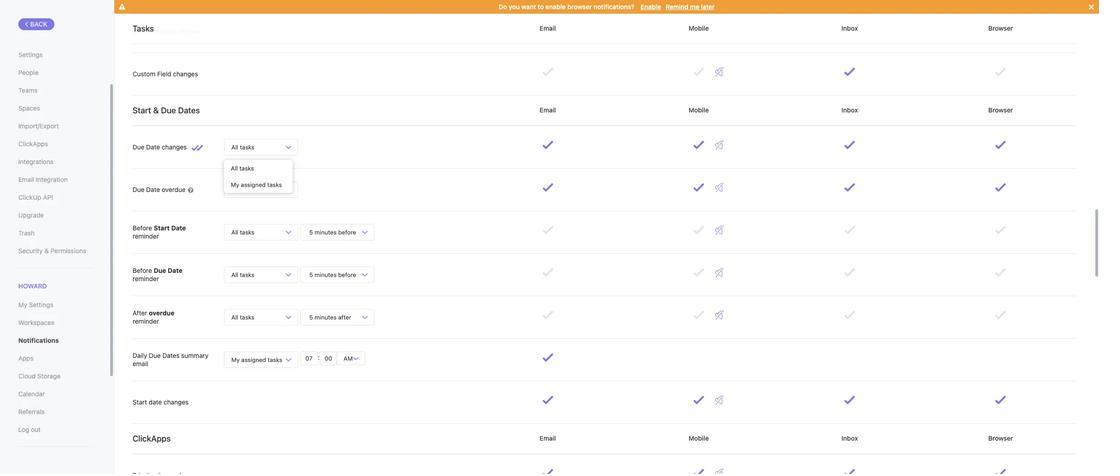 Task type: locate. For each thing, give the bounding box(es) containing it.
clickup api
[[18, 194, 53, 201]]

mobile for start & due dates
[[688, 106, 711, 114]]

off image
[[716, 25, 725, 34], [716, 226, 725, 235], [716, 268, 725, 277], [716, 311, 725, 320], [716, 396, 725, 405], [716, 469, 725, 474]]

date down before start date reminder in the left of the page
[[168, 267, 183, 274]]

1 5 minutes before from the top
[[308, 229, 358, 236]]

1 mobile from the top
[[688, 24, 711, 32]]

0 vertical spatial clickapps
[[18, 140, 48, 148]]

1 horizontal spatial &
[[153, 105, 159, 115]]

before
[[338, 229, 356, 236], [338, 271, 356, 278]]

2 vertical spatial start
[[133, 398, 147, 406]]

inbox for tasks
[[841, 24, 860, 32]]

after
[[133, 309, 147, 317]]

security & permissions
[[18, 247, 86, 255]]

apps link
[[18, 351, 91, 367]]

2 vertical spatial inbox
[[841, 435, 860, 442]]

start down 'due date overdue' on the top left of the page
[[154, 224, 170, 232]]

email integration
[[18, 176, 68, 183]]

0 vertical spatial changes
[[173, 70, 198, 78]]

2 reminder from the top
[[133, 275, 159, 283]]

overdue down due date changes
[[162, 186, 186, 194]]

1 vertical spatial 5 minutes before
[[308, 271, 358, 278]]

tasks
[[240, 143, 255, 151], [240, 165, 254, 172], [267, 181, 282, 189], [240, 186, 255, 193], [240, 229, 255, 236], [240, 271, 255, 278], [240, 314, 255, 321], [268, 356, 283, 364]]

integrations
[[18, 158, 54, 166]]

before for due date
[[338, 271, 356, 278]]

1 reminder from the top
[[133, 232, 159, 240]]

reminder inside "before due date reminder"
[[133, 275, 159, 283]]

2 inbox from the top
[[841, 106, 860, 114]]

clickapps link
[[18, 136, 91, 152]]

before due date reminder
[[133, 267, 183, 283]]

None text field
[[301, 352, 318, 366]]

2 5 from the top
[[310, 271, 313, 278]]

date inside before start date reminder
[[171, 224, 186, 232]]

1 vertical spatial inbox
[[841, 106, 860, 114]]

0 vertical spatial mobile
[[688, 24, 711, 32]]

2 5 minutes before from the top
[[308, 271, 358, 278]]

0 horizontal spatial &
[[44, 247, 49, 255]]

reminder
[[133, 232, 159, 240], [133, 275, 159, 283], [133, 318, 159, 325]]

2 vertical spatial mobile
[[688, 435, 711, 442]]

date inside "before due date reminder"
[[168, 267, 183, 274]]

3 5 from the top
[[310, 314, 313, 321]]

1 before from the top
[[338, 229, 356, 236]]

after overdue reminder
[[133, 309, 175, 325]]

3 off image from the top
[[716, 268, 725, 277]]

mobile for clickapps
[[688, 435, 711, 442]]

2 browser from the top
[[987, 106, 1016, 114]]

1 browser from the top
[[987, 24, 1016, 32]]

0 vertical spatial &
[[153, 105, 159, 115]]

5 off image from the top
[[716, 396, 725, 405]]

0 vertical spatial before
[[338, 229, 356, 236]]

1 vertical spatial dates
[[163, 352, 180, 360]]

3 minutes from the top
[[315, 314, 337, 321]]

2 mobile from the top
[[688, 106, 711, 114]]

date
[[146, 143, 160, 151], [146, 186, 160, 194], [171, 224, 186, 232], [168, 267, 183, 274]]

1 vertical spatial mobile
[[688, 106, 711, 114]]

teams link
[[18, 83, 91, 98]]

my assigned tasks
[[231, 181, 282, 189], [232, 356, 283, 364]]

1 vertical spatial minutes
[[315, 271, 337, 278]]

clickup api link
[[18, 190, 91, 205]]

& up due date changes
[[153, 105, 159, 115]]

1 vertical spatial off image
[[716, 140, 725, 150]]

people link
[[18, 65, 91, 81]]

clickapps up integrations
[[18, 140, 48, 148]]

my
[[231, 181, 239, 189], [18, 301, 27, 309], [232, 356, 240, 364]]

notifications link
[[18, 333, 91, 349]]

inbox for clickapps
[[841, 435, 860, 442]]

changes
[[173, 70, 198, 78], [162, 143, 187, 151], [164, 398, 189, 406]]

5 minutes before
[[308, 229, 358, 236], [308, 271, 358, 278]]

3 mobile from the top
[[688, 435, 711, 442]]

3 inbox from the top
[[841, 435, 860, 442]]

1 vertical spatial changes
[[162, 143, 187, 151]]

1 before from the top
[[133, 224, 152, 232]]

settings
[[18, 51, 43, 59], [29, 301, 53, 309]]

custom field changes
[[133, 70, 198, 78]]

minutes for start date
[[315, 229, 337, 236]]

0 horizontal spatial clickapps
[[18, 140, 48, 148]]

tasks
[[133, 24, 154, 33]]

None text field
[[320, 352, 337, 366]]

2 vertical spatial browser
[[987, 435, 1016, 442]]

apps
[[18, 355, 34, 362]]

before for before due date reminder
[[133, 267, 152, 274]]

due date changes
[[133, 143, 187, 151]]

date down 'due date overdue' on the top left of the page
[[171, 224, 186, 232]]

1 horizontal spatial clickapps
[[133, 434, 171, 444]]

browser
[[987, 24, 1016, 32], [987, 106, 1016, 114], [987, 435, 1016, 442]]

0 vertical spatial settings
[[18, 51, 43, 59]]

before down before start date reminder in the left of the page
[[133, 267, 152, 274]]

all tasks
[[232, 143, 255, 151], [231, 165, 254, 172], [232, 186, 255, 193], [232, 229, 255, 236], [232, 271, 255, 278], [232, 314, 255, 321]]

0 vertical spatial reminder
[[133, 232, 159, 240]]

reminder inside before start date reminder
[[133, 232, 159, 240]]

0 vertical spatial start
[[133, 105, 151, 115]]

& for start
[[153, 105, 159, 115]]

email for tasks
[[538, 24, 558, 32]]

workspaces
[[18, 319, 54, 327]]

import/export
[[18, 122, 59, 130]]

reminder up after
[[133, 275, 159, 283]]

clickup
[[18, 194, 41, 201]]

settings up people
[[18, 51, 43, 59]]

custom
[[133, 70, 156, 78]]

2 before from the top
[[338, 271, 356, 278]]

3 off image from the top
[[716, 183, 725, 192]]

before inside before start date reminder
[[133, 224, 152, 232]]

1 vertical spatial reminder
[[133, 275, 159, 283]]

1 vertical spatial before
[[338, 271, 356, 278]]

0 vertical spatial 5
[[310, 229, 313, 236]]

:
[[318, 354, 320, 362]]

start left the date
[[133, 398, 147, 406]]

calendar
[[18, 390, 45, 398]]

clickapps down the date
[[133, 434, 171, 444]]

0 vertical spatial 5 minutes before
[[308, 229, 358, 236]]

date
[[149, 398, 162, 406]]

2 vertical spatial changes
[[164, 398, 189, 406]]

0 vertical spatial browser
[[987, 24, 1016, 32]]

0 vertical spatial minutes
[[315, 229, 337, 236]]

overdue right after
[[149, 309, 175, 317]]

mobile
[[688, 24, 711, 32], [688, 106, 711, 114], [688, 435, 711, 442]]

settings up workspaces
[[29, 301, 53, 309]]

2 vertical spatial 5
[[310, 314, 313, 321]]

assigned
[[241, 181, 266, 189], [242, 356, 266, 364]]

later
[[702, 3, 715, 11]]

reminder up "before due date reminder" at the bottom of the page
[[133, 232, 159, 240]]

off image for start & due dates
[[716, 183, 725, 192]]

due date overdue
[[133, 186, 187, 194]]

6 off image from the top
[[716, 469, 725, 474]]

reminder down after
[[133, 318, 159, 325]]

reminder for due date
[[133, 275, 159, 283]]

1 inbox from the top
[[841, 24, 860, 32]]

2 vertical spatial minutes
[[315, 314, 337, 321]]

do
[[499, 3, 507, 11]]

1 vertical spatial 5
[[310, 271, 313, 278]]

minutes for due date
[[315, 271, 337, 278]]

minutes
[[315, 229, 337, 236], [315, 271, 337, 278], [315, 314, 337, 321]]

item
[[162, 27, 175, 35]]

0 vertical spatial dates
[[178, 105, 200, 115]]

5 minutes before for start date
[[308, 229, 358, 236]]

before for start date
[[338, 229, 356, 236]]

overdue
[[162, 186, 186, 194], [149, 309, 175, 317]]

start
[[133, 105, 151, 115], [154, 224, 170, 232], [133, 398, 147, 406]]

dates left 'summary'
[[163, 352, 180, 360]]

api
[[43, 194, 53, 201]]

&
[[153, 105, 159, 115], [44, 247, 49, 255]]

2 before from the top
[[133, 267, 152, 274]]

clickapps
[[18, 140, 48, 148], [133, 434, 171, 444]]

2 vertical spatial off image
[[716, 183, 725, 192]]

settings link
[[18, 47, 91, 63]]

0 vertical spatial off image
[[716, 67, 725, 76]]

email integration link
[[18, 172, 91, 188]]

1 vertical spatial my assigned tasks
[[232, 356, 283, 364]]

back link
[[18, 18, 54, 30]]

start down custom
[[133, 105, 151, 115]]

changes right field
[[173, 70, 198, 78]]

1 vertical spatial browser
[[987, 106, 1016, 114]]

cloud storage
[[18, 373, 61, 380]]

referrals link
[[18, 405, 91, 420]]

enable
[[641, 3, 662, 11]]

off image
[[716, 67, 725, 76], [716, 140, 725, 150], [716, 183, 725, 192]]

1 vertical spatial settings
[[29, 301, 53, 309]]

1 5 from the top
[[310, 229, 313, 236]]

overdue inside after overdue reminder
[[149, 309, 175, 317]]

dates down custom field changes
[[178, 105, 200, 115]]

0 vertical spatial before
[[133, 224, 152, 232]]

1 vertical spatial clickapps
[[133, 434, 171, 444]]

before
[[133, 224, 152, 232], [133, 267, 152, 274]]

2 minutes from the top
[[315, 271, 337, 278]]

before inside "before due date reminder"
[[133, 267, 152, 274]]

2 vertical spatial reminder
[[133, 318, 159, 325]]

1 vertical spatial overdue
[[149, 309, 175, 317]]

3 browser from the top
[[987, 435, 1016, 442]]

changes down start & due dates
[[162, 143, 187, 151]]

email
[[538, 24, 558, 32], [538, 106, 558, 114], [18, 176, 34, 183], [538, 435, 558, 442]]

3 reminder from the top
[[133, 318, 159, 325]]

1 off image from the top
[[716, 67, 725, 76]]

due inside "before due date reminder"
[[154, 267, 166, 274]]

0 vertical spatial inbox
[[841, 24, 860, 32]]

browser
[[568, 3, 592, 11]]

cloud
[[18, 373, 36, 380]]

checklist item resolved
[[133, 27, 201, 35]]

1 vertical spatial start
[[154, 224, 170, 232]]

1 minutes from the top
[[315, 229, 337, 236]]

enable
[[546, 3, 566, 11]]

permissions
[[51, 247, 86, 255]]

0 vertical spatial my assigned tasks
[[231, 181, 282, 189]]

1 vertical spatial &
[[44, 247, 49, 255]]

dates
[[178, 105, 200, 115], [163, 352, 180, 360]]

before down 'due date overdue' on the top left of the page
[[133, 224, 152, 232]]

& right security
[[44, 247, 49, 255]]

changes right the date
[[164, 398, 189, 406]]

my settings link
[[18, 298, 91, 313]]

1 vertical spatial before
[[133, 267, 152, 274]]

5
[[310, 229, 313, 236], [310, 271, 313, 278], [310, 314, 313, 321]]

due
[[161, 105, 176, 115], [133, 143, 145, 151], [133, 186, 145, 194], [154, 267, 166, 274], [149, 352, 161, 360]]



Task type: describe. For each thing, give the bounding box(es) containing it.
start for &
[[133, 105, 151, 115]]

field
[[157, 70, 171, 78]]

after
[[338, 314, 352, 321]]

checklist
[[133, 27, 160, 35]]

do you want to enable browser notifications? enable remind me later
[[499, 3, 715, 11]]

due inside daily due dates summary email
[[149, 352, 161, 360]]

browser for start & due dates
[[987, 106, 1016, 114]]

browser for tasks
[[987, 24, 1016, 32]]

changes for custom field changes
[[173, 70, 198, 78]]

summary
[[181, 352, 209, 360]]

teams
[[18, 86, 38, 94]]

browser for clickapps
[[987, 435, 1016, 442]]

5 for overdue
[[310, 314, 313, 321]]

dates inside daily due dates summary email
[[163, 352, 180, 360]]

calendar link
[[18, 387, 91, 402]]

settings inside my settings link
[[29, 301, 53, 309]]

changes for start date changes
[[164, 398, 189, 406]]

trash
[[18, 229, 35, 237]]

email
[[133, 360, 148, 368]]

log out link
[[18, 422, 91, 438]]

daily
[[133, 352, 147, 360]]

5 for due date
[[310, 271, 313, 278]]

email for start & due dates
[[538, 106, 558, 114]]

5 minutes after
[[308, 314, 353, 321]]

you
[[509, 3, 520, 11]]

5 minutes before for due date
[[308, 271, 358, 278]]

start inside before start date reminder
[[154, 224, 170, 232]]

0 vertical spatial my
[[231, 181, 239, 189]]

back
[[30, 20, 47, 28]]

cloud storage link
[[18, 369, 91, 384]]

2 off image from the top
[[716, 226, 725, 235]]

workspaces link
[[18, 315, 91, 331]]

2 vertical spatial my
[[232, 356, 240, 364]]

start date changes
[[133, 398, 189, 406]]

1 off image from the top
[[716, 25, 725, 34]]

spaces
[[18, 104, 40, 112]]

people
[[18, 69, 38, 76]]

1 vertical spatial my
[[18, 301, 27, 309]]

trash link
[[18, 226, 91, 241]]

0 vertical spatial assigned
[[241, 181, 266, 189]]

date up before start date reminder in the left of the page
[[146, 186, 160, 194]]

spaces link
[[18, 101, 91, 116]]

date down start & due dates
[[146, 143, 160, 151]]

daily due dates summary email
[[133, 352, 209, 368]]

4 off image from the top
[[716, 311, 725, 320]]

notifications
[[18, 337, 59, 345]]

howard
[[18, 282, 47, 290]]

0 vertical spatial overdue
[[162, 186, 186, 194]]

upgrade
[[18, 211, 44, 219]]

& for security
[[44, 247, 49, 255]]

2 off image from the top
[[716, 140, 725, 150]]

before for before start date reminder
[[133, 224, 152, 232]]

email for clickapps
[[538, 435, 558, 442]]

reminder inside after overdue reminder
[[133, 318, 159, 325]]

security & permissions link
[[18, 243, 91, 259]]

off image for tasks
[[716, 67, 725, 76]]

inbox for start & due dates
[[841, 106, 860, 114]]

changes for due date changes
[[162, 143, 187, 151]]

out
[[31, 426, 41, 434]]

integrations link
[[18, 154, 91, 170]]

upgrade link
[[18, 208, 91, 223]]

log out
[[18, 426, 41, 434]]

import/export link
[[18, 119, 91, 134]]

1 vertical spatial assigned
[[242, 356, 266, 364]]

my settings
[[18, 301, 53, 309]]

start for date
[[133, 398, 147, 406]]

start & due dates
[[133, 105, 200, 115]]

log
[[18, 426, 29, 434]]

resolved
[[176, 27, 201, 35]]

before start date reminder
[[133, 224, 186, 240]]

want
[[522, 3, 536, 11]]

reminder for start date
[[133, 232, 159, 240]]

referrals
[[18, 408, 45, 416]]

5 for start date
[[310, 229, 313, 236]]

settings inside settings link
[[18, 51, 43, 59]]

storage
[[37, 373, 61, 380]]

to
[[538, 3, 544, 11]]

integration
[[36, 176, 68, 183]]

mobile for tasks
[[688, 24, 711, 32]]

am
[[342, 355, 355, 362]]

me
[[691, 3, 700, 11]]

security
[[18, 247, 43, 255]]

minutes for overdue
[[315, 314, 337, 321]]

notifications?
[[594, 3, 635, 11]]

remind
[[666, 3, 689, 11]]



Task type: vqa. For each thing, say whether or not it's contained in the screenshot.
2nd minutes from the top
yes



